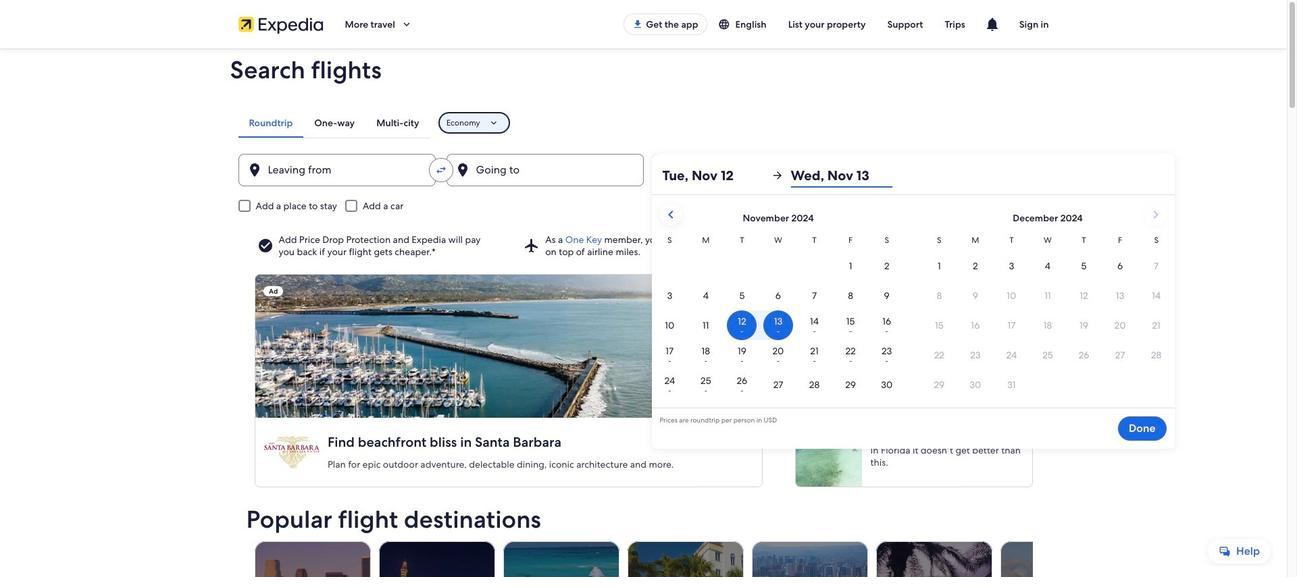 Task type: describe. For each thing, give the bounding box(es) containing it.
communication center icon image
[[984, 16, 1001, 32]]

las vegas flights image
[[379, 542, 495, 578]]

download the app button image
[[633, 19, 643, 30]]

expedia logo image
[[238, 15, 323, 34]]

honolulu flights image
[[752, 542, 868, 578]]

previous month image
[[663, 207, 679, 223]]

more travel image
[[401, 18, 413, 30]]

cancun flights image
[[503, 542, 619, 578]]

swap origin and destination values image
[[435, 164, 447, 176]]

popular flight destinations region
[[238, 507, 1117, 578]]



Task type: locate. For each thing, give the bounding box(es) containing it.
new york flights image
[[1000, 542, 1117, 578]]

orlando flights image
[[876, 542, 992, 578]]

miami flights image
[[627, 542, 744, 578]]

next month image
[[1148, 207, 1164, 223]]

small image
[[718, 18, 735, 30]]

main content
[[0, 49, 1287, 578]]

tab list
[[238, 108, 430, 138]]

los angeles flights image
[[254, 542, 371, 578]]



Task type: vqa. For each thing, say whether or not it's contained in the screenshot.
Cancun Flights image
yes



